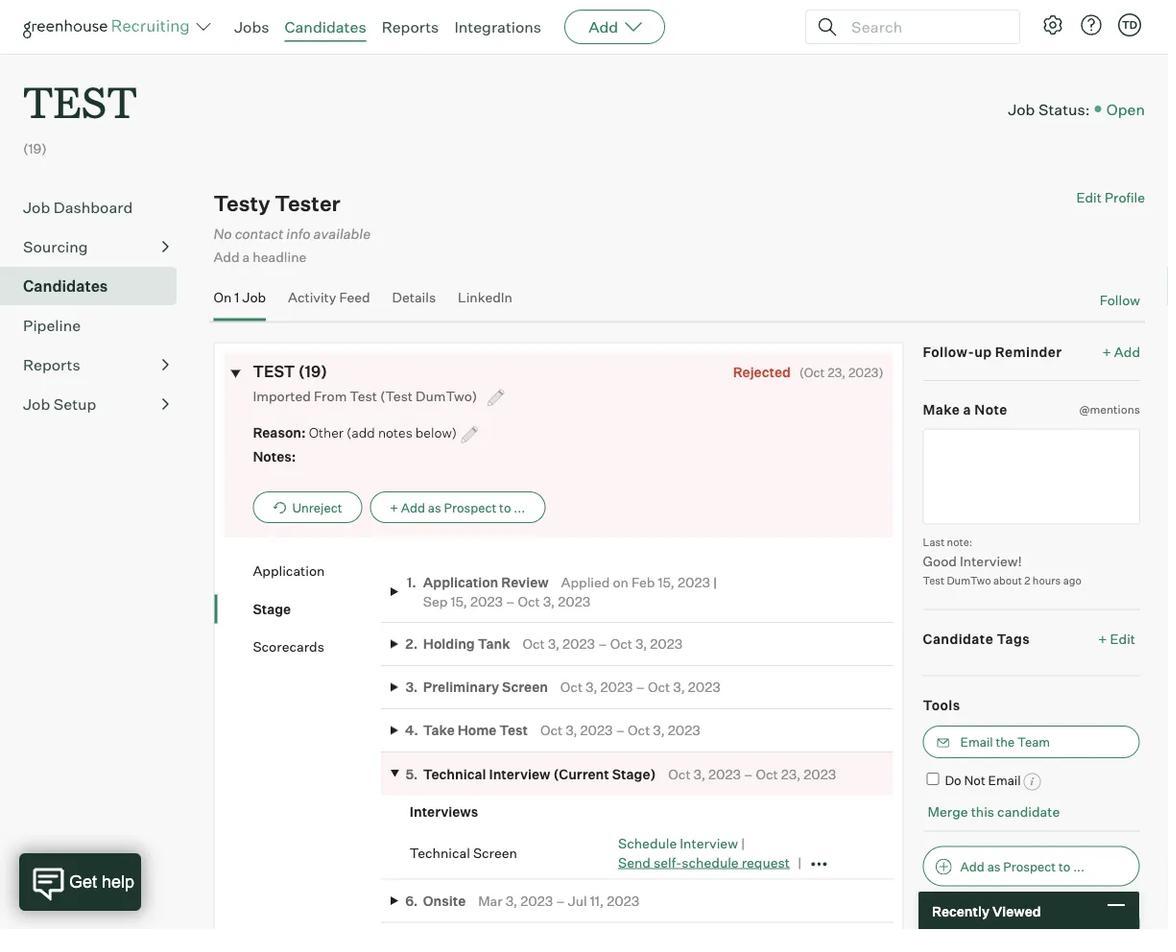Task type: vqa. For each thing, say whether or not it's contained in the screenshot.
@mentions link
yes



Task type: describe. For each thing, give the bounding box(es) containing it.
interviews
[[410, 803, 478, 820]]

sourcing link
[[23, 235, 169, 258]]

remove
[[1058, 907, 1105, 922]]

email the team
[[961, 734, 1051, 750]]

job dashboard link
[[23, 196, 169, 219]]

0 vertical spatial edit
[[1077, 189, 1102, 206]]

0 horizontal spatial application
[[253, 563, 325, 579]]

edit profile
[[1077, 189, 1146, 206]]

prospect inside + add as prospect to ... button
[[444, 500, 497, 515]]

or
[[1043, 907, 1055, 922]]

candidate's
[[961, 926, 1030, 930]]

stage link
[[253, 599, 381, 618]]

notes
[[378, 424, 413, 441]]

add inside testy tester no contact info available add a headline
[[214, 249, 240, 266]]

candidate
[[998, 803, 1060, 820]]

schedule interview link
[[618, 835, 738, 852]]

team
[[1018, 734, 1051, 750]]

below)
[[416, 424, 457, 441]]

to inside button
[[499, 500, 511, 515]]

the
[[996, 734, 1015, 750]]

0 horizontal spatial reports
[[23, 355, 80, 375]]

4. take home test oct 3, 2023 – oct 3, 2023
[[405, 722, 701, 739]]

1 horizontal spatial (19)
[[298, 362, 327, 381]]

test link
[[23, 54, 137, 134]]

other
[[309, 424, 344, 441]]

note
[[975, 401, 1008, 418]]

dashboard
[[54, 198, 133, 217]]

merge
[[928, 803, 969, 820]]

follow-
[[923, 343, 975, 360]]

candidate tags
[[923, 630, 1030, 647]]

+ add as prospect to ...
[[390, 500, 526, 515]]

job for job status:
[[1008, 99, 1036, 118]]

open
[[1107, 99, 1146, 118]]

2 vertical spatial test
[[500, 722, 528, 739]]

merge this candidate link
[[928, 803, 1060, 820]]

email inside email the team 'button'
[[961, 734, 994, 750]]

0 horizontal spatial candidates link
[[23, 275, 169, 298]]

integrations
[[455, 17, 542, 36]]

imported from test (test dumtwo)
[[253, 387, 480, 404]]

sep
[[423, 593, 448, 610]]

+ edit link
[[1094, 625, 1141, 652]]

rejected (oct 23, 2023)
[[733, 363, 884, 380]]

activity feed link
[[288, 289, 370, 317]]

last note: good interview! test dumtwo               about 2 hours               ago
[[923, 536, 1082, 587]]

+ add
[[1103, 343, 1141, 360]]

add inside "button"
[[961, 859, 985, 874]]

scorecards link
[[253, 637, 381, 656]]

job dashboard
[[23, 198, 133, 217]]

applied
[[561, 574, 610, 591]]

up
[[975, 343, 992, 360]]

oct 3, 2023 – oct 23, 2023
[[669, 766, 837, 782]]

recently
[[932, 903, 990, 920]]

1 vertical spatial 15,
[[451, 593, 468, 610]]

Do Not Email checkbox
[[927, 773, 940, 785]]

oct inside 1. application review applied on  feb 15, 2023 | sep 15, 2023 – oct 3, 2023
[[518, 593, 540, 610]]

+ for + add as prospect to ...
[[390, 500, 398, 515]]

linkedin
[[458, 289, 513, 306]]

5.
[[406, 766, 418, 782]]

as inside add as prospect to ... "button"
[[988, 859, 1001, 874]]

make a note
[[923, 401, 1008, 418]]

1 horizontal spatial a
[[964, 401, 972, 418]]

test (19)
[[253, 362, 327, 381]]

td button
[[1119, 13, 1142, 36]]

as inside + add as prospect to ... button
[[428, 500, 441, 515]]

imported
[[253, 387, 311, 404]]

take
[[423, 722, 455, 739]]

1.
[[407, 574, 417, 591]]

configure image
[[1042, 13, 1065, 36]]

1
[[235, 289, 239, 306]]

add, transfer or remove candidate's jobs
[[961, 907, 1105, 930]]

not
[[965, 773, 986, 788]]

1 vertical spatial screen
[[473, 845, 518, 862]]

+ add as prospect to ... button
[[370, 491, 546, 523]]

unreject button
[[253, 491, 362, 523]]

self-
[[654, 854, 682, 871]]

contact
[[235, 225, 284, 242]]

| inside 1. application review applied on  feb 15, 2023 | sep 15, 2023 – oct 3, 2023
[[713, 574, 717, 591]]

test inside "last note: good interview! test dumtwo               about 2 hours               ago"
[[923, 574, 945, 587]]

... inside + add as prospect to ... button
[[514, 500, 526, 515]]

add inside button
[[401, 500, 425, 515]]

stage
[[253, 600, 291, 617]]

sourcing
[[23, 237, 88, 257]]

interview inside schedule interview | send self-schedule request
[[680, 835, 738, 852]]

pipeline
[[23, 316, 81, 335]]

details link
[[392, 289, 436, 317]]

@mentions
[[1080, 402, 1141, 417]]

merge this candidate
[[928, 803, 1060, 820]]

11,
[[590, 893, 604, 909]]

add inside popup button
[[589, 17, 619, 36]]

1 vertical spatial 23,
[[781, 766, 801, 782]]

+ edit
[[1099, 630, 1136, 647]]

jobs link
[[234, 17, 269, 36]]

recently viewed
[[932, 903, 1041, 920]]

dumtwo
[[947, 574, 992, 587]]

to inside "button"
[[1059, 859, 1071, 874]]

profile
[[1105, 189, 1146, 206]]

job inside "link"
[[242, 289, 266, 306]]

test for test
[[23, 73, 137, 130]]

from
[[314, 387, 347, 404]]

linkedin link
[[458, 289, 513, 317]]

available
[[314, 225, 371, 242]]

dumtwo)
[[416, 387, 478, 404]]



Task type: locate. For each thing, give the bounding box(es) containing it.
job status:
[[1008, 99, 1091, 118]]

1 vertical spatial prospect
[[1004, 859, 1056, 874]]

0 horizontal spatial 15,
[[451, 593, 468, 610]]

feed
[[339, 289, 370, 306]]

Search text field
[[847, 13, 1002, 41]]

0 horizontal spatial to
[[499, 500, 511, 515]]

23,
[[828, 364, 846, 380], [781, 766, 801, 782]]

a
[[243, 249, 250, 266], [964, 401, 972, 418]]

unreject
[[292, 500, 342, 515]]

a left note
[[964, 401, 972, 418]]

follow-up reminder
[[923, 343, 1063, 360]]

preliminary
[[423, 679, 499, 696]]

to up review
[[499, 500, 511, 515]]

2 horizontal spatial test
[[923, 574, 945, 587]]

reports
[[382, 17, 439, 36], [23, 355, 80, 375]]

... inside add as prospect to ... "button"
[[1074, 859, 1085, 874]]

0 vertical spatial technical
[[423, 766, 486, 782]]

edit profile link
[[1077, 189, 1146, 206]]

1 horizontal spatial as
[[988, 859, 1001, 874]]

1 horizontal spatial |
[[741, 835, 745, 852]]

... up remove
[[1074, 859, 1085, 874]]

1 vertical spatial test
[[253, 362, 295, 381]]

+ down the follow link
[[1103, 343, 1112, 360]]

technical down interviews
[[410, 845, 470, 862]]

1 vertical spatial candidates link
[[23, 275, 169, 298]]

tools
[[923, 696, 961, 713]]

1 horizontal spatial prospect
[[1004, 859, 1056, 874]]

1 horizontal spatial 23,
[[828, 364, 846, 380]]

email the team button
[[923, 726, 1140, 758]]

0 vertical spatial (19)
[[23, 140, 47, 157]]

headline
[[253, 249, 307, 266]]

0 horizontal spatial 23,
[[781, 766, 801, 782]]

greenhouse recruiting image
[[23, 15, 196, 38]]

job for job dashboard
[[23, 198, 50, 217]]

1 horizontal spatial candidates link
[[285, 17, 366, 36]]

pipeline link
[[23, 314, 169, 337]]

0 vertical spatial to
[[499, 500, 511, 515]]

2 vertical spatial +
[[1099, 630, 1108, 647]]

3.
[[406, 679, 418, 696]]

... up review
[[514, 500, 526, 515]]

1 horizontal spatial test
[[253, 362, 295, 381]]

as up recently viewed
[[988, 859, 1001, 874]]

+ down notes
[[390, 500, 398, 515]]

0 horizontal spatial edit
[[1077, 189, 1102, 206]]

feb
[[632, 574, 655, 591]]

prospect up 'viewed'
[[1004, 859, 1056, 874]]

(add
[[347, 424, 375, 441]]

technical up interviews
[[423, 766, 486, 782]]

note:
[[947, 536, 973, 549]]

a inside testy tester no contact info available add a headline
[[243, 249, 250, 266]]

1 vertical spatial interview
[[680, 835, 738, 852]]

application up sep
[[423, 574, 499, 591]]

email right not
[[989, 773, 1021, 788]]

job left status:
[[1008, 99, 1036, 118]]

job for job setup
[[23, 395, 50, 414]]

1 vertical spatial to
[[1059, 859, 1071, 874]]

do
[[945, 773, 962, 788]]

add as prospect to ... button
[[923, 847, 1140, 887]]

0 vertical spatial jobs
[[234, 17, 269, 36]]

ago
[[1064, 574, 1082, 587]]

|
[[713, 574, 717, 591], [741, 835, 745, 852]]

to up remove
[[1059, 859, 1071, 874]]

0 vertical spatial candidates
[[285, 17, 366, 36]]

job up sourcing
[[23, 198, 50, 217]]

15, right sep
[[451, 593, 468, 610]]

0 vertical spatial 15,
[[658, 574, 675, 591]]

interview up schedule
[[680, 835, 738, 852]]

testy
[[214, 190, 270, 217]]

application link
[[253, 562, 381, 580]]

1 horizontal spatial ...
[[1074, 859, 1085, 874]]

1 horizontal spatial interview
[[680, 835, 738, 852]]

notes:
[[253, 448, 296, 465]]

send
[[618, 854, 651, 871]]

| inside schedule interview | send self-schedule request
[[741, 835, 745, 852]]

0 horizontal spatial (19)
[[23, 140, 47, 157]]

email left the
[[961, 734, 994, 750]]

1 horizontal spatial jobs
[[1033, 926, 1061, 930]]

do not email
[[945, 773, 1021, 788]]

1 vertical spatial reports link
[[23, 354, 169, 377]]

1 horizontal spatial 15,
[[658, 574, 675, 591]]

test left (test
[[350, 387, 377, 404]]

good
[[923, 552, 957, 569]]

+ inside button
[[390, 500, 398, 515]]

0 horizontal spatial prospect
[[444, 500, 497, 515]]

holding
[[423, 636, 475, 653]]

1 vertical spatial a
[[964, 401, 972, 418]]

candidates right jobs link
[[285, 17, 366, 36]]

(19)
[[23, 140, 47, 157], [298, 362, 327, 381]]

1 vertical spatial test
[[923, 574, 945, 587]]

test up imported
[[253, 362, 295, 381]]

job right 1
[[242, 289, 266, 306]]

– inside 1. application review applied on  feb 15, 2023 | sep 15, 2023 – oct 3, 2023
[[506, 593, 515, 610]]

screen up mar
[[473, 845, 518, 862]]

0 vertical spatial as
[[428, 500, 441, 515]]

0 horizontal spatial jobs
[[234, 17, 269, 36]]

0 vertical spatial 23,
[[828, 364, 846, 380]]

job setup link
[[23, 393, 169, 416]]

rejected
[[733, 363, 791, 380]]

3, inside 1. application review applied on  feb 15, 2023 | sep 15, 2023 – oct 3, 2023
[[543, 593, 555, 610]]

add button
[[565, 10, 666, 44]]

0 horizontal spatial a
[[243, 249, 250, 266]]

reports down pipeline
[[23, 355, 80, 375]]

0 horizontal spatial test
[[23, 73, 137, 130]]

+ for + edit
[[1099, 630, 1108, 647]]

1 vertical spatial edit
[[1111, 630, 1136, 647]]

prospect inside add as prospect to ... "button"
[[1004, 859, 1056, 874]]

setup
[[54, 395, 96, 414]]

None text field
[[923, 429, 1141, 525]]

candidates
[[285, 17, 366, 36], [23, 277, 108, 296]]

add, transfer or remove candidate's jobs button
[[923, 898, 1140, 930]]

prospect down the below)
[[444, 500, 497, 515]]

1 vertical spatial (19)
[[298, 362, 327, 381]]

0 vertical spatial test
[[23, 73, 137, 130]]

3,
[[543, 593, 555, 610], [548, 636, 560, 653], [636, 636, 647, 653], [586, 679, 598, 696], [673, 679, 685, 696], [566, 722, 578, 739], [653, 722, 665, 739], [694, 766, 706, 782], [506, 893, 518, 909]]

test
[[350, 387, 377, 404], [923, 574, 945, 587], [500, 722, 528, 739]]

job left the setup
[[23, 395, 50, 414]]

interview down 4. take home test oct 3, 2023 – oct 3, 2023
[[489, 766, 551, 782]]

+ right tags
[[1099, 630, 1108, 647]]

0 vertical spatial prospect
[[444, 500, 497, 515]]

| up request
[[741, 835, 745, 852]]

+ for + add
[[1103, 343, 1112, 360]]

0 horizontal spatial candidates
[[23, 277, 108, 296]]

home
[[458, 722, 497, 739]]

23, up request
[[781, 766, 801, 782]]

23, right (oct
[[828, 364, 846, 380]]

jobs
[[234, 17, 269, 36], [1033, 926, 1061, 930]]

1 vertical spatial candidates
[[23, 277, 108, 296]]

test right home
[[500, 722, 528, 739]]

mar
[[478, 893, 503, 909]]

onsite
[[423, 893, 466, 909]]

1 horizontal spatial application
[[423, 574, 499, 591]]

0 vertical spatial candidates link
[[285, 17, 366, 36]]

0 vertical spatial a
[[243, 249, 250, 266]]

0 vertical spatial reports
[[382, 17, 439, 36]]

on 1 job link
[[214, 289, 266, 317]]

1 horizontal spatial reports
[[382, 17, 439, 36]]

stage)
[[612, 766, 656, 782]]

0 vertical spatial +
[[1103, 343, 1112, 360]]

15, right feb
[[658, 574, 675, 591]]

(19) up from
[[298, 362, 327, 381]]

0 vertical spatial interview
[[489, 766, 551, 782]]

as down the below)
[[428, 500, 441, 515]]

candidates link
[[285, 17, 366, 36], [23, 275, 169, 298]]

1 vertical spatial reports
[[23, 355, 80, 375]]

(current
[[553, 766, 610, 782]]

activity
[[288, 289, 336, 306]]

1 vertical spatial |
[[741, 835, 745, 852]]

0 horizontal spatial as
[[428, 500, 441, 515]]

last
[[923, 536, 945, 549]]

1 horizontal spatial test
[[500, 722, 528, 739]]

interview
[[489, 766, 551, 782], [680, 835, 738, 852]]

0 horizontal spatial ...
[[514, 500, 526, 515]]

1 vertical spatial as
[[988, 859, 1001, 874]]

1 vertical spatial +
[[390, 500, 398, 515]]

(19) down test link
[[23, 140, 47, 157]]

0 vertical spatial email
[[961, 734, 994, 750]]

candidates link right jobs link
[[285, 17, 366, 36]]

follow
[[1100, 292, 1141, 309]]

a down contact
[[243, 249, 250, 266]]

| right feb
[[713, 574, 717, 591]]

2. holding tank oct 3, 2023 – oct 3, 2023
[[406, 636, 683, 653]]

interview!
[[960, 552, 1023, 569]]

1 horizontal spatial edit
[[1111, 630, 1136, 647]]

0 horizontal spatial reports link
[[23, 354, 169, 377]]

6.
[[405, 893, 418, 909]]

tags
[[997, 630, 1030, 647]]

schedule interview | send self-schedule request
[[618, 835, 790, 871]]

job setup
[[23, 395, 96, 414]]

candidate
[[923, 630, 994, 647]]

1 horizontal spatial candidates
[[285, 17, 366, 36]]

schedule
[[682, 854, 739, 871]]

td button
[[1115, 10, 1146, 40]]

hours
[[1033, 574, 1061, 587]]

reports link down pipeline 'link'
[[23, 354, 169, 377]]

jobs inside add, transfer or remove candidate's jobs
[[1033, 926, 1061, 930]]

1 vertical spatial ...
[[1074, 859, 1085, 874]]

0 vertical spatial screen
[[502, 679, 548, 696]]

(oct
[[800, 364, 825, 380]]

details
[[392, 289, 436, 306]]

application up stage
[[253, 563, 325, 579]]

...
[[514, 500, 526, 515], [1074, 859, 1085, 874]]

0 horizontal spatial interview
[[489, 766, 551, 782]]

0 vertical spatial |
[[713, 574, 717, 591]]

23, inside rejected (oct 23, 2023)
[[828, 364, 846, 380]]

1 horizontal spatial to
[[1059, 859, 1071, 874]]

0 horizontal spatial |
[[713, 574, 717, 591]]

(test
[[380, 387, 413, 404]]

1 horizontal spatial reports link
[[382, 17, 439, 36]]

application inside 1. application review applied on  feb 15, 2023 | sep 15, 2023 – oct 3, 2023
[[423, 574, 499, 591]]

reminder
[[996, 343, 1063, 360]]

3. preliminary screen oct 3, 2023 – oct 3, 2023
[[406, 679, 721, 696]]

candidates link up pipeline 'link'
[[23, 275, 169, 298]]

test down greenhouse recruiting image
[[23, 73, 137, 130]]

candidates down sourcing
[[23, 277, 108, 296]]

reason:
[[253, 424, 306, 441]]

0 vertical spatial test
[[350, 387, 377, 404]]

on
[[613, 574, 629, 591]]

info
[[286, 225, 311, 242]]

screen down the 2. holding tank oct 3, 2023 – oct 3, 2023 at the bottom
[[502, 679, 548, 696]]

reports link
[[382, 17, 439, 36], [23, 354, 169, 377]]

oct
[[518, 593, 540, 610], [523, 636, 545, 653], [610, 636, 633, 653], [561, 679, 583, 696], [648, 679, 670, 696], [541, 722, 563, 739], [628, 722, 650, 739], [669, 766, 691, 782], [756, 766, 779, 782]]

1 vertical spatial technical
[[410, 845, 470, 862]]

scorecards
[[253, 638, 325, 655]]

no
[[214, 225, 232, 242]]

+ add link
[[1103, 342, 1141, 361]]

0 horizontal spatial test
[[350, 387, 377, 404]]

reports left 'integrations'
[[382, 17, 439, 36]]

2.
[[406, 636, 418, 653]]

test for test (19)
[[253, 362, 295, 381]]

transfer
[[992, 907, 1040, 922]]

0 vertical spatial reports link
[[382, 17, 439, 36]]

reports link left 'integrations'
[[382, 17, 439, 36]]

tank
[[478, 636, 510, 653]]

0 vertical spatial ...
[[514, 500, 526, 515]]

test down good
[[923, 574, 945, 587]]

prospect
[[444, 500, 497, 515], [1004, 859, 1056, 874]]

1 vertical spatial email
[[989, 773, 1021, 788]]

activity feed
[[288, 289, 370, 306]]

1 vertical spatial jobs
[[1033, 926, 1061, 930]]



